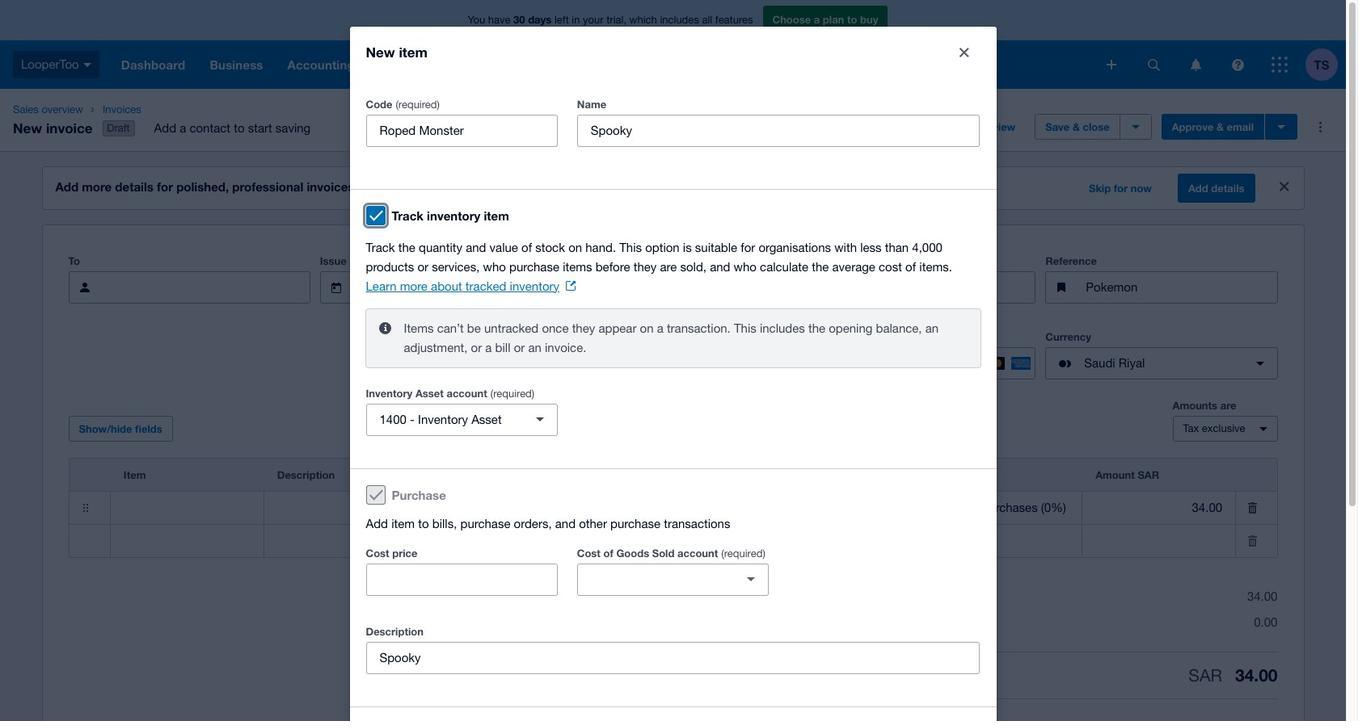 Task type: describe. For each thing, give the bounding box(es) containing it.
tracked
[[466, 279, 506, 293]]

professional
[[232, 180, 303, 194]]

1 vertical spatial 34.00
[[1235, 666, 1278, 687]]

tax for tax exclusive
[[1183, 423, 1199, 435]]

exclusive
[[1202, 423, 1246, 435]]

name
[[577, 97, 606, 110]]

none text field inside invoice line item list element
[[264, 493, 539, 524]]

1 vertical spatial item
[[484, 208, 509, 223]]

saudi riyal button
[[1046, 348, 1278, 380]]

1 horizontal spatial sar
[[1189, 666, 1222, 686]]

due
[[562, 255, 582, 268]]

1 horizontal spatial svg image
[[1232, 59, 1244, 71]]

cost price
[[366, 547, 418, 560]]

contact
[[190, 121, 230, 135]]

untracked
[[484, 321, 539, 335]]

invoices link
[[96, 102, 324, 118]]

orders,
[[514, 517, 552, 531]]

to
[[68, 255, 80, 268]]

purchase inside track the quantity and value of stock on hand. this option is suitable for organisations with less than 4,000 products or services, who purchase items before they are sold, and who calculate the average cost of items. learn more about tracked inventory
[[509, 260, 559, 274]]

1 vertical spatial an
[[528, 341, 542, 355]]

item
[[124, 469, 146, 482]]

than
[[885, 241, 909, 254]]

qty.
[[553, 469, 572, 482]]

approve & email button
[[1162, 114, 1264, 140]]

choose
[[773, 13, 811, 26]]

includes inside "items can't be untracked once they appear on a transaction. this includes the opening balance, an adjustment, or a bill or an invoice."
[[760, 321, 805, 335]]

1 horizontal spatial an
[[925, 321, 939, 335]]

-
[[410, 413, 415, 426]]

with
[[835, 241, 857, 254]]

new invoice
[[13, 119, 93, 136]]

inventory inside track the quantity and value of stock on hand. this option is suitable for organisations with less than 4,000 products or services, who purchase items before they are sold, and who calculate the average cost of items. learn more about tracked inventory
[[510, 279, 559, 293]]

skip
[[1089, 182, 1111, 195]]

be
[[467, 321, 481, 335]]

adjustment,
[[404, 341, 468, 355]]

preview button
[[942, 114, 1025, 140]]

close button
[[1271, 174, 1297, 200]]

code (required)
[[366, 97, 440, 110]]

less
[[860, 241, 882, 254]]

(required) inside cost of goods sold account (required)
[[721, 548, 765, 560]]

sar inside invoice line item list element
[[1138, 469, 1159, 482]]

amount
[[1096, 469, 1135, 482]]

can't
[[437, 321, 464, 335]]

add for add more details for polished, professional invoices.
[[55, 180, 79, 194]]

0 horizontal spatial account
[[447, 387, 487, 400]]

saudi riyal
[[1084, 357, 1145, 370]]

add a contact to start saving
[[154, 121, 311, 135]]

ts button
[[1306, 40, 1346, 89]]

total
[[855, 669, 880, 683]]

up
[[840, 357, 855, 371]]

average
[[832, 260, 876, 274]]

on for hand.
[[568, 241, 582, 254]]

polished,
[[176, 180, 229, 194]]

issue
[[320, 255, 347, 268]]

item for add
[[391, 517, 415, 531]]

close
[[1083, 121, 1110, 134]]

contact element
[[68, 272, 310, 304]]

learn more about tracked inventory link
[[366, 279, 576, 293]]

asset inside popup button
[[471, 413, 502, 426]]

more inside track the quantity and value of stock on hand. this option is suitable for organisations with less than 4,000 products or services, who purchase items before they are sold, and who calculate the average cost of items. learn more about tracked inventory
[[400, 279, 428, 293]]

1 vertical spatial account
[[678, 547, 718, 560]]

bill
[[495, 341, 511, 355]]

online
[[858, 357, 893, 371]]

you
[[468, 14, 485, 26]]

inventory inside popup button
[[418, 413, 468, 426]]

your
[[583, 14, 604, 26]]

for inside track the quantity and value of stock on hand. this option is suitable for organisations with less than 4,000 products or services, who purchase items before they are sold, and who calculate the average cost of items. learn more about tracked inventory
[[741, 241, 755, 254]]

Description text field
[[367, 643, 979, 674]]

goods
[[616, 547, 649, 560]]

add for add item to bills, purchase orders, and other purchase transactions
[[366, 517, 388, 531]]

save & close button
[[1035, 114, 1120, 140]]

add item to bills, purchase orders, and other purchase transactions
[[366, 517, 730, 531]]

to for contact
[[234, 121, 245, 135]]

or for quantity
[[418, 260, 429, 274]]

invoice
[[46, 119, 93, 136]]

other
[[579, 517, 607, 531]]

left
[[555, 14, 569, 26]]

price
[[635, 469, 661, 482]]

0 horizontal spatial more
[[82, 180, 112, 194]]

more date options image
[[520, 272, 552, 304]]

loopertoo
[[21, 57, 79, 71]]

account
[[789, 469, 830, 482]]

invoices.
[[307, 180, 358, 194]]

the inside "items can't be untracked once they appear on a transaction. this includes the opening balance, an adjustment, or a bill or an invoice."
[[808, 321, 826, 335]]

saving
[[276, 121, 311, 135]]

value
[[490, 241, 518, 254]]

start
[[248, 121, 272, 135]]

set up online payments
[[817, 357, 953, 371]]

close modal image
[[948, 36, 980, 68]]

cost for cost of goods sold account (required)
[[577, 547, 601, 560]]

0 horizontal spatial details
[[115, 180, 153, 194]]

Invoice number text field
[[843, 273, 1035, 303]]

suitable
[[695, 241, 737, 254]]

ts
[[1314, 57, 1330, 72]]

bills,
[[432, 517, 457, 531]]

currency
[[1046, 331, 1091, 344]]

& for close
[[1073, 121, 1080, 134]]

0 vertical spatial asset
[[415, 387, 444, 400]]

invoice
[[804, 255, 840, 268]]

Due date text field
[[601, 273, 755, 303]]

or for be
[[514, 341, 525, 355]]

0 horizontal spatial and
[[466, 241, 486, 254]]

buy
[[860, 13, 878, 26]]

about
[[431, 279, 462, 293]]

inventory asset account (required)
[[366, 387, 535, 400]]

to for plan
[[847, 13, 857, 26]]

close image
[[1279, 182, 1289, 192]]

online
[[804, 331, 836, 344]]

details inside button
[[1211, 182, 1245, 195]]

svg image inside the loopertoo popup button
[[83, 63, 91, 67]]

item for new
[[399, 43, 428, 60]]

overview
[[42, 103, 83, 116]]

1 horizontal spatial or
[[471, 341, 482, 355]]

Name text field
[[578, 115, 979, 146]]

1 who from the left
[[483, 260, 506, 274]]

transactions
[[664, 517, 730, 531]]

0.00
[[1254, 616, 1278, 630]]

option
[[645, 241, 680, 254]]

saudi
[[1084, 357, 1115, 370]]

30
[[513, 13, 525, 26]]

invoice number
[[804, 255, 881, 268]]

they inside track the quantity and value of stock on hand. this option is suitable for organisations with less than 4,000 products or services, who purchase items before they are sold, and who calculate the average cost of items. learn more about tracked inventory
[[634, 260, 657, 274]]

add details
[[1188, 182, 1245, 195]]

now
[[1131, 182, 1152, 195]]

they inside "items can't be untracked once they appear on a transaction. this includes the opening balance, an adjustment, or a bill or an invoice."
[[572, 321, 595, 335]]



Task type: vqa. For each thing, say whether or not it's contained in the screenshot.
bottommost Payments
yes



Task type: locate. For each thing, give the bounding box(es) containing it.
inventory up quantity
[[427, 208, 480, 223]]

inventory up the 1400
[[366, 387, 413, 400]]

they up invoice.
[[572, 321, 595, 335]]

cost left price
[[366, 547, 389, 560]]

they down option
[[634, 260, 657, 274]]

1 horizontal spatial are
[[1221, 399, 1237, 412]]

they
[[634, 260, 657, 274], [572, 321, 595, 335]]

None text field
[[367, 115, 557, 146], [264, 526, 539, 557], [367, 115, 557, 146], [264, 526, 539, 557]]

0 vertical spatial and
[[466, 241, 486, 254]]

Reference text field
[[1084, 273, 1277, 303]]

2 vertical spatial item
[[391, 517, 415, 531]]

1 horizontal spatial more
[[400, 279, 428, 293]]

choose a plan to buy
[[773, 13, 878, 26]]

this right the transaction.
[[734, 321, 757, 335]]

0 horizontal spatial cost
[[366, 547, 389, 560]]

a left contact at the left of the page
[[180, 121, 186, 135]]

1 vertical spatial new
[[13, 119, 42, 136]]

rate
[[962, 469, 982, 482]]

svg image right loopertoo
[[83, 63, 91, 67]]

ts banner
[[0, 0, 1346, 89]]

inventory
[[427, 208, 480, 223], [510, 279, 559, 293]]

in
[[572, 14, 580, 26]]

track the quantity and value of stock on hand. this option is suitable for organisations with less than 4,000 products or services, who purchase items before they are sold, and who calculate the average cost of items. learn more about tracked inventory
[[366, 241, 952, 293]]

0 vertical spatial payments
[[839, 331, 888, 344]]

svg image
[[1232, 59, 1244, 71], [83, 63, 91, 67]]

amounts are
[[1173, 399, 1237, 412]]

the up 'products'
[[398, 241, 416, 254]]

0 vertical spatial tax
[[1183, 423, 1199, 435]]

tax exclusive button
[[1173, 416, 1278, 442]]

date for due date
[[585, 255, 607, 268]]

0 vertical spatial more
[[82, 180, 112, 194]]

the left opening
[[808, 321, 826, 335]]

price
[[392, 547, 418, 560]]

tax left rate
[[942, 469, 959, 482]]

1 horizontal spatial of
[[604, 547, 614, 560]]

before
[[596, 260, 630, 274]]

1 vertical spatial this
[[734, 321, 757, 335]]

1400
[[380, 413, 407, 426]]

sales
[[13, 103, 39, 116]]

details down 'draft'
[[115, 180, 153, 194]]

products
[[366, 260, 414, 274]]

add inside add details button
[[1188, 182, 1209, 195]]

purchase right bills,
[[460, 517, 511, 531]]

1 date from the left
[[350, 255, 372, 268]]

tax down amounts
[[1183, 423, 1199, 435]]

a inside the ts banner
[[814, 13, 820, 26]]

1400 - inventory asset
[[380, 413, 502, 426]]

2 vertical spatial to
[[418, 517, 429, 531]]

on inside "items can't be untracked once they appear on a transaction. this includes the opening balance, an adjustment, or a bill or an invoice."
[[640, 321, 654, 335]]

0 vertical spatial track
[[392, 208, 424, 223]]

features
[[715, 14, 753, 26]]

1 horizontal spatial inventory
[[510, 279, 559, 293]]

track up 'products'
[[366, 241, 395, 254]]

None text field
[[264, 493, 539, 524]]

0 horizontal spatial tax
[[942, 469, 959, 482]]

2 horizontal spatial and
[[710, 260, 730, 274]]

opening
[[829, 321, 873, 335]]

are inside track the quantity and value of stock on hand. this option is suitable for organisations with less than 4,000 products or services, who purchase items before they are sold, and who calculate the average cost of items. learn more about tracked inventory
[[660, 260, 677, 274]]

to left 'start'
[[234, 121, 245, 135]]

(required) inside code (required)
[[396, 98, 440, 110]]

1 horizontal spatial (required)
[[491, 388, 535, 400]]

1 horizontal spatial new
[[366, 43, 395, 60]]

calculate
[[760, 260, 809, 274]]

includes left all at top right
[[660, 14, 699, 26]]

inventory down stock
[[510, 279, 559, 293]]

tax for tax rate
[[942, 469, 959, 482]]

item up code (required)
[[399, 43, 428, 60]]

1 vertical spatial payments
[[896, 357, 953, 371]]

due date
[[562, 255, 607, 268]]

an right 'balance,'
[[925, 321, 939, 335]]

1 horizontal spatial account
[[678, 547, 718, 560]]

includes inside you have 30 days left in your trial, which includes all features
[[660, 14, 699, 26]]

0 vertical spatial to
[[847, 13, 857, 26]]

set
[[817, 357, 837, 371]]

add for add details
[[1188, 182, 1209, 195]]

34.00 down 0.00 at the right of page
[[1235, 666, 1278, 687]]

and down suitable
[[710, 260, 730, 274]]

0 horizontal spatial for
[[157, 180, 173, 194]]

0 horizontal spatial new
[[13, 119, 42, 136]]

0 horizontal spatial of
[[522, 241, 532, 254]]

payments inside set up online payments 'popup button'
[[896, 357, 953, 371]]

0 vertical spatial 34.00
[[1247, 590, 1278, 604]]

1 vertical spatial description
[[366, 625, 424, 638]]

0 horizontal spatial asset
[[415, 387, 444, 400]]

2 horizontal spatial of
[[906, 260, 916, 274]]

cost down other
[[577, 547, 601, 560]]

0 horizontal spatial an
[[528, 341, 542, 355]]

date
[[350, 255, 372, 268], [585, 255, 607, 268]]

1 horizontal spatial payments
[[896, 357, 953, 371]]

track for track the quantity and value of stock on hand. this option is suitable for organisations with less than 4,000 products or services, who purchase items before they are sold, and who calculate the average cost of items. learn more about tracked inventory
[[366, 241, 395, 254]]

0 horizontal spatial to
[[234, 121, 245, 135]]

2 horizontal spatial for
[[1114, 182, 1128, 195]]

account
[[447, 387, 487, 400], [678, 547, 718, 560]]

new down sales
[[13, 119, 42, 136]]

1 vertical spatial track
[[366, 241, 395, 254]]

(required) down 'bill'
[[491, 388, 535, 400]]

0 vertical spatial item
[[399, 43, 428, 60]]

0 horizontal spatial on
[[568, 241, 582, 254]]

approve
[[1172, 121, 1214, 134]]

amount sar
[[1096, 469, 1159, 482]]

are up exclusive
[[1221, 399, 1237, 412]]

new item
[[366, 43, 428, 60]]

description inside invoice line item list element
[[277, 469, 335, 482]]

quantity
[[419, 241, 462, 254]]

account down transactions
[[678, 547, 718, 560]]

2 vertical spatial the
[[808, 321, 826, 335]]

0 vertical spatial sar
[[1138, 469, 1159, 482]]

1 vertical spatial asset
[[471, 413, 502, 426]]

1 vertical spatial the
[[812, 260, 829, 274]]

invoice number element
[[804, 272, 1036, 304]]

34.00 up 0.00 at the right of page
[[1247, 590, 1278, 604]]

0 vertical spatial they
[[634, 260, 657, 274]]

1 horizontal spatial includes
[[760, 321, 805, 335]]

1 horizontal spatial inventory
[[418, 413, 468, 426]]

1 horizontal spatial who
[[734, 260, 757, 274]]

description
[[277, 469, 335, 482], [366, 625, 424, 638]]

items
[[563, 260, 592, 274]]

new up code
[[366, 43, 395, 60]]

1 cost from the left
[[366, 547, 389, 560]]

1 horizontal spatial on
[[640, 321, 654, 335]]

1 horizontal spatial cost
[[577, 547, 601, 560]]

payments down 'balance,'
[[896, 357, 953, 371]]

sales overview link
[[6, 102, 90, 118]]

4,000
[[912, 241, 943, 254]]

add inside new item dialog
[[366, 517, 388, 531]]

add for add a contact to start saving
[[154, 121, 176, 135]]

or
[[418, 260, 429, 274], [471, 341, 482, 355], [514, 341, 525, 355]]

once
[[542, 321, 569, 335]]

& for email
[[1217, 121, 1224, 134]]

this inside "items can't be untracked once they appear on a transaction. this includes the opening balance, an adjustment, or a bill or an invoice."
[[734, 321, 757, 335]]

the
[[398, 241, 416, 254], [812, 260, 829, 274], [808, 321, 826, 335]]

invoice line item list element
[[68, 459, 1278, 559]]

cost of goods sold account (required)
[[577, 547, 765, 560]]

for left now
[[1114, 182, 1128, 195]]

0 horizontal spatial they
[[572, 321, 595, 335]]

are down option
[[660, 260, 677, 274]]

transaction.
[[667, 321, 731, 335]]

invoices
[[103, 103, 141, 116]]

2 vertical spatial (required)
[[721, 548, 765, 560]]

0 horizontal spatial date
[[350, 255, 372, 268]]

svg image
[[1272, 57, 1288, 73], [1148, 59, 1160, 71], [1191, 59, 1201, 71], [1107, 60, 1117, 70]]

1 vertical spatial tax
[[942, 469, 959, 482]]

details
[[115, 180, 153, 194], [1211, 182, 1245, 195]]

is
[[683, 241, 692, 254]]

issue date
[[320, 255, 372, 268]]

and left other
[[555, 517, 576, 531]]

are
[[660, 260, 677, 274], [1221, 399, 1237, 412]]

or down the be
[[471, 341, 482, 355]]

invoice.
[[545, 341, 586, 355]]

for left polished,
[[157, 180, 173, 194]]

riyal
[[1119, 357, 1145, 370]]

show/hide fields
[[79, 423, 162, 436]]

Cost price text field
[[367, 565, 557, 595]]

an
[[925, 321, 939, 335], [528, 341, 542, 355]]

1 horizontal spatial and
[[555, 517, 576, 531]]

save & close
[[1046, 121, 1110, 134]]

cost for cost price
[[366, 547, 389, 560]]

purchase down stock
[[509, 260, 559, 274]]

account up the 1400 - inventory asset popup button
[[447, 387, 487, 400]]

purchase up goods on the bottom left
[[610, 517, 661, 531]]

1400 - inventory asset button
[[366, 404, 558, 436]]

track up quantity
[[392, 208, 424, 223]]

& right the save
[[1073, 121, 1080, 134]]

1 horizontal spatial for
[[741, 241, 755, 254]]

more down 'products'
[[400, 279, 428, 293]]

for right suitable
[[741, 241, 755, 254]]

track inside track the quantity and value of stock on hand. this option is suitable for organisations with less than 4,000 products or services, who purchase items before they are sold, and who calculate the average cost of items. learn more about tracked inventory
[[366, 241, 395, 254]]

balance,
[[876, 321, 922, 335]]

and left value
[[466, 241, 486, 254]]

1 horizontal spatial tax
[[1183, 423, 1199, 435]]

item up price
[[391, 517, 415, 531]]

asset
[[415, 387, 444, 400], [471, 413, 502, 426]]

0 vertical spatial are
[[660, 260, 677, 274]]

loopertoo button
[[0, 40, 109, 89]]

and
[[466, 241, 486, 254], [710, 260, 730, 274], [555, 517, 576, 531]]

on up 'due'
[[568, 241, 582, 254]]

tax inside popup button
[[1183, 423, 1199, 435]]

add left contact at the left of the page
[[154, 121, 176, 135]]

0 horizontal spatial payments
[[839, 331, 888, 344]]

items.
[[920, 260, 952, 274]]

all
[[702, 14, 712, 26]]

0 vertical spatial the
[[398, 241, 416, 254]]

on for a
[[640, 321, 654, 335]]

days
[[528, 13, 552, 26]]

To text field
[[107, 273, 309, 303]]

0 vertical spatial on
[[568, 241, 582, 254]]

sold
[[652, 547, 675, 560]]

asset down inventory asset account (required)
[[471, 413, 502, 426]]

of left goods on the bottom left
[[604, 547, 614, 560]]

skip for now button
[[1079, 176, 1162, 201]]

online payments
[[804, 331, 888, 344]]

tax inside invoice line item list element
[[942, 469, 959, 482]]

1 vertical spatial on
[[640, 321, 654, 335]]

show/hide fields button
[[68, 416, 173, 442]]

who down suitable
[[734, 260, 757, 274]]

you have 30 days left in your trial, which includes all features
[[468, 13, 753, 26]]

to inside new item dialog
[[418, 517, 429, 531]]

(required) right code
[[396, 98, 440, 110]]

date right issue
[[350, 255, 372, 268]]

2 & from the left
[[1217, 121, 1224, 134]]

this up before
[[619, 241, 642, 254]]

1 horizontal spatial description
[[366, 625, 424, 638]]

0 vertical spatial inventory
[[366, 387, 413, 400]]

1 & from the left
[[1073, 121, 1080, 134]]

(required) inside inventory asset account (required)
[[491, 388, 535, 400]]

2 vertical spatial of
[[604, 547, 614, 560]]

purchase
[[509, 260, 559, 274], [460, 517, 511, 531], [610, 517, 661, 531]]

add down invoice
[[55, 180, 79, 194]]

to left bills,
[[418, 517, 429, 531]]

0 vertical spatial description
[[277, 469, 335, 482]]

email
[[1227, 121, 1254, 134]]

more date options image
[[762, 272, 794, 304]]

code
[[366, 97, 393, 110]]

& inside approve & email button
[[1217, 121, 1224, 134]]

0 vertical spatial of
[[522, 241, 532, 254]]

0 vertical spatial this
[[619, 241, 642, 254]]

new item dialog
[[350, 26, 996, 722]]

approve & email
[[1172, 121, 1254, 134]]

or right 'bill'
[[514, 341, 525, 355]]

1 horizontal spatial this
[[734, 321, 757, 335]]

0 vertical spatial new
[[366, 43, 395, 60]]

of right cost
[[906, 260, 916, 274]]

1 horizontal spatial date
[[585, 255, 607, 268]]

0 horizontal spatial &
[[1073, 121, 1080, 134]]

learn
[[366, 279, 397, 293]]

the down organisations
[[812, 260, 829, 274]]

1 vertical spatial of
[[906, 260, 916, 274]]

2 who from the left
[[734, 260, 757, 274]]

add up cost price
[[366, 517, 388, 531]]

1 horizontal spatial &
[[1217, 121, 1224, 134]]

0 vertical spatial inventory
[[427, 208, 480, 223]]

a left plan on the top right of page
[[814, 13, 820, 26]]

fields
[[135, 423, 162, 436]]

0 horizontal spatial inventory
[[427, 208, 480, 223]]

this inside track the quantity and value of stock on hand. this option is suitable for organisations with less than 4,000 products or services, who purchase items before they are sold, and who calculate the average cost of items. learn more about tracked inventory
[[619, 241, 642, 254]]

organisations
[[759, 241, 831, 254]]

payments
[[839, 331, 888, 344], [896, 357, 953, 371]]

0 vertical spatial (required)
[[396, 98, 440, 110]]

add right now
[[1188, 182, 1209, 195]]

2 horizontal spatial or
[[514, 341, 525, 355]]

show/hide
[[79, 423, 132, 436]]

items
[[404, 321, 434, 335]]

an down untracked on the top left
[[528, 341, 542, 355]]

or down quantity
[[418, 260, 429, 274]]

or inside track the quantity and value of stock on hand. this option is suitable for organisations with less than 4,000 products or services, who purchase items before they are sold, and who calculate the average cost of items. learn more about tracked inventory
[[418, 260, 429, 274]]

0 horizontal spatial inventory
[[366, 387, 413, 400]]

new for new invoice
[[13, 119, 42, 136]]

date down hand.
[[585, 255, 607, 268]]

None field
[[540, 493, 621, 524], [622, 493, 775, 524], [1083, 493, 1235, 524], [540, 526, 621, 557], [622, 526, 775, 557], [1083, 526, 1235, 557], [540, 493, 621, 524], [622, 493, 775, 524], [1083, 493, 1235, 524], [540, 526, 621, 557], [622, 526, 775, 557], [1083, 526, 1235, 557]]

1 vertical spatial inventory
[[510, 279, 559, 293]]

0 horizontal spatial (required)
[[396, 98, 440, 110]]

to left buy
[[847, 13, 857, 26]]

add details button
[[1178, 174, 1255, 203]]

tax rate
[[942, 469, 982, 482]]

2 vertical spatial and
[[555, 517, 576, 531]]

(required)
[[396, 98, 440, 110], [491, 388, 535, 400], [721, 548, 765, 560]]

on
[[568, 241, 582, 254], [640, 321, 654, 335]]

date for issue date
[[350, 255, 372, 268]]

new inside dialog
[[366, 43, 395, 60]]

svg image up email at the right of the page
[[1232, 59, 1244, 71]]

1 vertical spatial more
[[400, 279, 428, 293]]

2 cost from the left
[[577, 547, 601, 560]]

to inside the ts banner
[[847, 13, 857, 26]]

skip for now
[[1089, 182, 1152, 195]]

asset up 1400 - inventory asset
[[415, 387, 444, 400]]

inventory
[[366, 387, 413, 400], [418, 413, 468, 426]]

0 horizontal spatial svg image
[[83, 63, 91, 67]]

of right value
[[522, 241, 532, 254]]

0 horizontal spatial are
[[660, 260, 677, 274]]

2 horizontal spatial to
[[847, 13, 857, 26]]

description inside new item dialog
[[366, 625, 424, 638]]

who up tracked
[[483, 260, 506, 274]]

a left 'bill'
[[485, 341, 492, 355]]

reference
[[1046, 255, 1097, 268]]

track for track inventory item
[[392, 208, 424, 223]]

inventory down inventory asset account (required)
[[418, 413, 468, 426]]

1 vertical spatial (required)
[[491, 388, 535, 400]]

details left the close image at the right of page
[[1211, 182, 1245, 195]]

1 vertical spatial to
[[234, 121, 245, 135]]

item up value
[[484, 208, 509, 223]]

1 horizontal spatial details
[[1211, 182, 1245, 195]]

new for new item
[[366, 43, 395, 60]]

payments up online
[[839, 331, 888, 344]]

0 horizontal spatial description
[[277, 469, 335, 482]]

& inside save & close button
[[1073, 121, 1080, 134]]

includes down more date options image
[[760, 321, 805, 335]]

on inside track the quantity and value of stock on hand. this option is suitable for organisations with less than 4,000 products or services, who purchase items before they are sold, and who calculate the average cost of items. learn more about tracked inventory
[[568, 241, 582, 254]]

Issue date text field
[[359, 273, 513, 303]]

2 horizontal spatial (required)
[[721, 548, 765, 560]]

1 vertical spatial inventory
[[418, 413, 468, 426]]

1 vertical spatial sar
[[1189, 666, 1222, 686]]

1 vertical spatial are
[[1221, 399, 1237, 412]]

set up online payments button
[[804, 348, 1036, 380]]

1 vertical spatial includes
[[760, 321, 805, 335]]

2 date from the left
[[585, 255, 607, 268]]

track
[[392, 208, 424, 223], [366, 241, 395, 254]]

& left email at the right of the page
[[1217, 121, 1224, 134]]

more
[[82, 180, 112, 194], [400, 279, 428, 293]]

0 vertical spatial account
[[447, 387, 487, 400]]

on right appear at top
[[640, 321, 654, 335]]

for inside skip for now button
[[1114, 182, 1128, 195]]

(required) down transactions
[[721, 548, 765, 560]]

cost
[[879, 260, 902, 274]]

more down 'draft'
[[82, 180, 112, 194]]

a left the transaction.
[[657, 321, 664, 335]]



